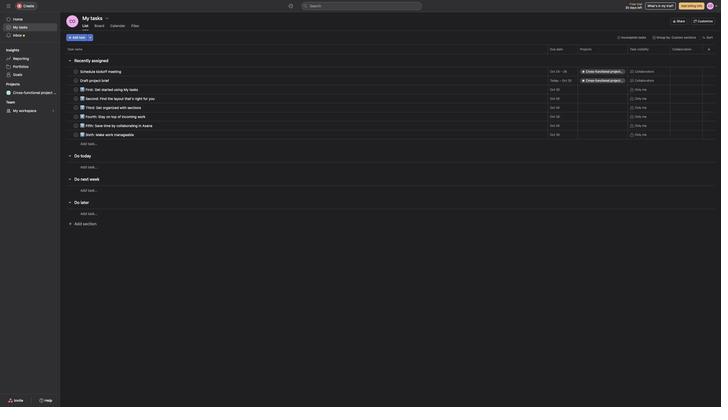 Task type: locate. For each thing, give the bounding box(es) containing it.
invite button
[[5, 397, 26, 406]]

week
[[90, 177, 99, 182]]

2 completed image from the top
[[73, 114, 79, 120]]

1 me from the top
[[642, 88, 647, 92]]

oct 30 for 6️⃣ sixth: make work manageable cell
[[550, 133, 560, 137]]

5 only me from the top
[[635, 124, 647, 128]]

2 task… from the top
[[88, 165, 97, 169]]

oct 30 for 3️⃣ third: get organized with sections cell
[[550, 106, 560, 110]]

today
[[550, 79, 559, 83]]

team button
[[0, 100, 15, 105]]

later
[[81, 201, 89, 205]]

6 oct 30 from the top
[[550, 133, 560, 137]]

task… up week
[[88, 165, 97, 169]]

customize button
[[692, 18, 715, 25]]

task inside column header
[[67, 47, 74, 51]]

files
[[131, 24, 139, 28]]

tasks inside dropdown button
[[639, 36, 646, 39]]

4 add task… button from the top
[[80, 211, 97, 217]]

Draft project brief text field
[[79, 78, 111, 83]]

4 only me from the top
[[635, 115, 647, 119]]

add task… button for second add task… row
[[80, 165, 97, 170]]

add task… inside header recently assigned tree grid
[[80, 142, 97, 146]]

do right collapse task list for this section icon on the left of page
[[74, 201, 80, 205]]

today – oct 25
[[550, 79, 572, 83]]

task… down week
[[88, 189, 97, 193]]

do
[[74, 154, 80, 159], [74, 177, 80, 182], [74, 201, 80, 205]]

only for linked projects for 6️⃣ sixth: make work manageable cell
[[635, 133, 642, 137]]

my inside the global element
[[13, 25, 18, 29]]

my inside "teams" element
[[13, 109, 18, 113]]

add task… up the section
[[80, 212, 97, 216]]

what's
[[648, 4, 658, 8]]

search button
[[301, 2, 422, 10]]

3 only from the top
[[635, 106, 642, 110]]

3 add task… from the top
[[80, 189, 97, 193]]

recently assigned button
[[74, 56, 108, 65]]

0 horizontal spatial projects
[[6, 82, 20, 86]]

2 add task… button from the top
[[80, 165, 97, 170]]

row
[[60, 45, 721, 54], [66, 54, 715, 54], [60, 67, 721, 77], [60, 76, 721, 86], [60, 85, 721, 95], [60, 94, 721, 104], [60, 103, 721, 113], [60, 112, 721, 122], [60, 121, 721, 131], [60, 130, 721, 140]]

insights
[[6, 48, 19, 52]]

completed image inside 1️⃣ first: get started using my tasks cell
[[73, 87, 79, 93]]

only
[[635, 88, 642, 92], [635, 97, 642, 101], [635, 106, 642, 110], [635, 115, 642, 119], [635, 124, 642, 128], [635, 133, 642, 137]]

1 vertical spatial tasks
[[639, 36, 646, 39]]

30 for linked projects for 3️⃣ third: get organized with sections cell
[[556, 106, 560, 110]]

2 vertical spatial do
[[74, 201, 80, 205]]

projects
[[580, 47, 592, 51], [6, 82, 20, 86]]

6 only me from the top
[[635, 133, 647, 137]]

completed checkbox for schedule kickoff meeting text field
[[73, 69, 79, 75]]

6 only from the top
[[635, 133, 642, 137]]

team
[[6, 100, 15, 105]]

inbox link
[[3, 31, 57, 39]]

1 vertical spatial projects
[[6, 82, 20, 86]]

add task
[[73, 36, 85, 39]]

completed image inside 6️⃣ sixth: make work manageable cell
[[73, 132, 79, 138]]

schedule kickoff meeting cell
[[60, 67, 548, 76]]

completed image inside 3️⃣ third: get organized with sections cell
[[73, 105, 79, 111]]

what's in my trial? button
[[645, 3, 676, 10]]

add left the section
[[74, 222, 82, 227]]

co button
[[66, 15, 78, 27]]

2️⃣ second: find the layout that's right for you cell
[[60, 94, 548, 104]]

goals
[[13, 73, 22, 77]]

oct for 3️⃣ third: get organized with sections cell
[[550, 106, 555, 110]]

task… up the section
[[88, 212, 97, 216]]

completed image for 2️⃣ second: find the layout that's right for you text field
[[73, 96, 79, 102]]

– right 24 on the right of the page
[[561, 70, 562, 74]]

tasks up visibility
[[639, 36, 646, 39]]

in
[[658, 4, 661, 8]]

2 only me from the top
[[635, 97, 647, 101]]

history image
[[289, 4, 293, 8]]

oct for "4️⃣ fourth: stay on top of incoming work" cell
[[550, 115, 555, 119]]

free
[[630, 2, 636, 6]]

0 vertical spatial my
[[13, 25, 18, 29]]

me for linked projects for 5️⃣ fifth: save time by collaborating in asana cell
[[642, 124, 647, 128]]

tasks for my tasks
[[19, 25, 27, 29]]

3 do from the top
[[74, 201, 80, 205]]

3 completed image from the top
[[73, 123, 79, 129]]

portfolios
[[13, 65, 29, 69]]

Completed checkbox
[[73, 69, 79, 75], [73, 96, 79, 102], [73, 105, 79, 111], [73, 132, 79, 138]]

completed checkbox inside 5️⃣ fifth: save time by collaborating in asana cell
[[73, 123, 79, 129]]

–
[[561, 70, 562, 74], [560, 79, 561, 83]]

left
[[638, 6, 642, 10]]

plan
[[53, 91, 60, 95]]

1 completed image from the top
[[73, 69, 79, 75]]

3 completed checkbox from the top
[[73, 105, 79, 111]]

completed image inside "4️⃣ fourth: stay on top of incoming work" cell
[[73, 114, 79, 120]]

task left visibility
[[630, 47, 637, 51]]

task… inside header recently assigned tree grid
[[88, 142, 97, 146]]

completed checkbox inside draft project brief cell
[[73, 78, 79, 84]]

3 me from the top
[[642, 106, 647, 110]]

2 task from the left
[[630, 47, 637, 51]]

2 collapse task list for this section image from the top
[[68, 154, 72, 158]]

5 only from the top
[[635, 124, 642, 128]]

2 do from the top
[[74, 177, 80, 182]]

oct 24 – 26
[[550, 70, 567, 74]]

due
[[550, 47, 556, 51]]

6 me from the top
[[642, 133, 647, 137]]

collaborators inside "row"
[[673, 47, 692, 51]]

oct 30
[[550, 88, 560, 92], [550, 97, 560, 101], [550, 106, 560, 110], [550, 115, 560, 119], [550, 124, 560, 128], [550, 133, 560, 137]]

tasks inside the global element
[[19, 25, 27, 29]]

1 completed checkbox from the top
[[73, 78, 79, 84]]

me for linked projects for 2️⃣ second: find the layout that's right for you cell
[[642, 97, 647, 101]]

board link
[[94, 24, 104, 30]]

custom
[[672, 36, 683, 39]]

2 oct 30 from the top
[[550, 97, 560, 101]]

completed checkbox inside 6️⃣ sixth: make work manageable cell
[[73, 132, 79, 138]]

4 completed checkbox from the top
[[73, 132, 79, 138]]

date
[[557, 47, 563, 51]]

4 add task… row from the top
[[60, 209, 721, 219]]

2 add task… from the top
[[80, 165, 97, 169]]

5️⃣ fifth: save time by collaborating in asana cell
[[60, 121, 548, 131]]

incomplete
[[621, 36, 638, 39]]

completed image for schedule kickoff meeting text field
[[73, 69, 79, 75]]

2 vertical spatial collaborators
[[635, 79, 654, 83]]

add task… button inside header recently assigned tree grid
[[80, 141, 97, 147]]

my workspace link
[[3, 107, 57, 115]]

collapse task list for this section image left do today
[[68, 154, 72, 158]]

collaborators
[[673, 47, 692, 51], [635, 70, 654, 73], [635, 79, 654, 83]]

1 horizontal spatial tasks
[[639, 36, 646, 39]]

my
[[662, 4, 666, 8]]

group
[[657, 36, 666, 39]]

3 oct 30 from the top
[[550, 106, 560, 110]]

add left task
[[73, 36, 78, 39]]

tasks
[[19, 25, 27, 29], [639, 36, 646, 39]]

1 my from the top
[[13, 25, 18, 29]]

task visibility
[[630, 47, 649, 51]]

3 completed checkbox from the top
[[73, 114, 79, 120]]

1 add task… button from the top
[[80, 141, 97, 147]]

do left today
[[74, 154, 80, 159]]

completed checkbox for 5️⃣ fifth: save time by collaborating in asana 'text field'
[[73, 123, 79, 129]]

add task… button down do next week at the left of the page
[[80, 188, 97, 194]]

task name
[[67, 47, 82, 51]]

collaborators for 25
[[635, 79, 654, 83]]

1 completed image from the top
[[73, 105, 79, 111]]

sort
[[707, 36, 713, 39]]

section
[[83, 222, 97, 227]]

collapse task list for this section image for do today
[[68, 154, 72, 158]]

oct
[[550, 70, 555, 74], [562, 79, 567, 83], [550, 88, 555, 92], [550, 97, 555, 101], [550, 106, 555, 110], [550, 115, 555, 119], [550, 124, 555, 128], [550, 133, 555, 137]]

collapse task list for this section image left next
[[68, 178, 72, 182]]

add up do today
[[80, 142, 87, 146]]

my down team
[[13, 109, 18, 113]]

1 task from the left
[[67, 47, 74, 51]]

add task… button up the section
[[80, 211, 97, 217]]

5️⃣ Fifth: Save time by collaborating in Asana text field
[[79, 123, 154, 128]]

add task… button down today
[[80, 165, 97, 170]]

completed checkbox inside 3️⃣ third: get organized with sections cell
[[73, 105, 79, 111]]

2 completed image from the top
[[73, 78, 79, 84]]

26
[[563, 70, 567, 74]]

completed image for draft project brief text field
[[73, 78, 79, 84]]

add up add section button on the left bottom of page
[[80, 212, 87, 216]]

0 vertical spatial collaborators
[[673, 47, 692, 51]]

group by: custom sections button
[[651, 34, 699, 41]]

completed image
[[73, 105, 79, 111], [73, 114, 79, 120], [73, 123, 79, 129]]

4 completed image from the top
[[73, 96, 79, 102]]

collapse task list for this section image down the task name
[[68, 59, 72, 63]]

oct for 1️⃣ first: get started using my tasks cell
[[550, 88, 555, 92]]

completed image inside the '2️⃣ second: find the layout that's right for you' cell
[[73, 96, 79, 102]]

3️⃣ third: get organized with sections cell
[[60, 103, 548, 113]]

add
[[681, 4, 687, 8], [73, 36, 78, 39], [80, 142, 87, 146], [80, 165, 87, 169], [80, 189, 87, 193], [80, 212, 87, 216], [74, 222, 82, 227]]

3 only me from the top
[[635, 106, 647, 110]]

me for linked projects for 1️⃣ first: get started using my tasks cell
[[642, 88, 647, 92]]

4 add task… from the top
[[80, 212, 97, 216]]

my up inbox
[[13, 25, 18, 29]]

2 only from the top
[[635, 97, 642, 101]]

3 completed image from the top
[[73, 87, 79, 93]]

collapse task list for this section image for do next week
[[68, 178, 72, 182]]

1 collapse task list for this section image from the top
[[68, 59, 72, 63]]

5 completed image from the top
[[73, 132, 79, 138]]

2 my from the top
[[13, 109, 18, 113]]

collapse task list for this section image
[[68, 59, 72, 63], [68, 154, 72, 158], [68, 178, 72, 182]]

incomplete tasks button
[[615, 34, 649, 41]]

completed image inside draft project brief cell
[[73, 78, 79, 84]]

5 me from the top
[[642, 124, 647, 128]]

add task… row
[[60, 139, 721, 149], [60, 163, 721, 172], [60, 186, 721, 195], [60, 209, 721, 219]]

1 only me from the top
[[635, 88, 647, 92]]

do left next
[[74, 177, 80, 182]]

3 collapse task list for this section image from the top
[[68, 178, 72, 182]]

30 for linked projects for 2️⃣ second: find the layout that's right for you cell
[[556, 97, 560, 101]]

1 vertical spatial completed image
[[73, 114, 79, 120]]

1 only from the top
[[635, 88, 642, 92]]

0 vertical spatial completed image
[[73, 105, 79, 111]]

workspace
[[19, 109, 36, 113]]

0 horizontal spatial task
[[67, 47, 74, 51]]

completed image inside schedule kickoff meeting cell
[[73, 69, 79, 75]]

create button
[[15, 2, 37, 10]]

oct 30 for the '2️⃣ second: find the layout that's right for you' cell
[[550, 97, 560, 101]]

2 me from the top
[[642, 97, 647, 101]]

add down next
[[80, 189, 87, 193]]

1 add task… from the top
[[80, 142, 97, 146]]

1 horizontal spatial task
[[630, 47, 637, 51]]

add inside button
[[681, 4, 687, 8]]

me for linked projects for 3️⃣ third: get organized with sections cell
[[642, 106, 647, 110]]

task…
[[88, 142, 97, 146], [88, 165, 97, 169], [88, 189, 97, 193], [88, 212, 97, 216]]

0 vertical spatial tasks
[[19, 25, 27, 29]]

1 vertical spatial collaborators
[[635, 70, 654, 73]]

completed checkbox for 2️⃣ second: find the layout that's right for you text field
[[73, 96, 79, 102]]

2 add task… row from the top
[[60, 163, 721, 172]]

oct for the '2️⃣ second: find the layout that's right for you' cell
[[550, 97, 555, 101]]

1 vertical spatial do
[[74, 177, 80, 182]]

1 do from the top
[[74, 154, 80, 159]]

4 completed checkbox from the top
[[73, 123, 79, 129]]

– right today
[[560, 79, 561, 83]]

add down do today button
[[80, 165, 87, 169]]

2 completed checkbox from the top
[[73, 96, 79, 102]]

add inside header recently assigned tree grid
[[80, 142, 87, 146]]

add task… button up today
[[80, 141, 97, 147]]

info
[[697, 4, 702, 8]]

4 only from the top
[[635, 115, 642, 119]]

add task… up today
[[80, 142, 97, 146]]

0 vertical spatial projects
[[580, 47, 592, 51]]

4 oct 30 from the top
[[550, 115, 560, 119]]

free trial 30 days left
[[626, 2, 642, 10]]

my
[[13, 25, 18, 29], [13, 109, 18, 113]]

by:
[[667, 36, 671, 39]]

3 add task… row from the top
[[60, 186, 721, 195]]

home link
[[3, 15, 57, 23]]

cross-
[[13, 91, 24, 95]]

1 oct 30 from the top
[[550, 88, 560, 92]]

1 vertical spatial collapse task list for this section image
[[68, 154, 72, 158]]

3 task… from the top
[[88, 189, 97, 193]]

2 vertical spatial completed image
[[73, 123, 79, 129]]

task… up today
[[88, 142, 97, 146]]

0 vertical spatial collapse task list for this section image
[[68, 59, 72, 63]]

trial
[[637, 2, 642, 6]]

1 task… from the top
[[88, 142, 97, 146]]

files link
[[131, 24, 139, 30]]

only me for linked projects for 4️⃣ fourth: stay on top of incoming work cell
[[635, 115, 647, 119]]

home
[[13, 17, 23, 21]]

task… for 4th add task… row from the top of the page
[[88, 212, 97, 216]]

4 me from the top
[[642, 115, 647, 119]]

5 oct 30 from the top
[[550, 124, 560, 128]]

3 add task… button from the top
[[80, 188, 97, 194]]

6️⃣ sixth: make work manageable cell
[[60, 130, 548, 140]]

completed checkbox inside "4️⃣ fourth: stay on top of incoming work" cell
[[73, 114, 79, 120]]

add task… down today
[[80, 165, 97, 169]]

oct 30 for 1️⃣ first: get started using my tasks cell
[[550, 88, 560, 92]]

1 completed checkbox from the top
[[73, 69, 79, 75]]

add task… button
[[80, 141, 97, 147], [80, 165, 97, 170], [80, 188, 97, 194], [80, 211, 97, 217]]

completed image inside 5️⃣ fifth: save time by collaborating in asana cell
[[73, 123, 79, 129]]

completed checkbox inside 1️⃣ first: get started using my tasks cell
[[73, 87, 79, 93]]

linked projects for 1️⃣ first: get started using my tasks cell
[[578, 85, 628, 94]]

add task… down do next week at the left of the page
[[80, 189, 97, 193]]

trial?
[[667, 4, 674, 8]]

do for do later
[[74, 201, 80, 205]]

completed image for 1️⃣ first: get started using my tasks text field
[[73, 87, 79, 93]]

2 completed checkbox from the top
[[73, 87, 79, 93]]

task left name on the left top of the page
[[67, 47, 74, 51]]

completed checkbox inside the '2️⃣ second: find the layout that's right for you' cell
[[73, 96, 79, 102]]

tasks down home
[[19, 25, 27, 29]]

0 vertical spatial do
[[74, 154, 80, 159]]

2 vertical spatial collapse task list for this section image
[[68, 178, 72, 182]]

linked projects for 6️⃣ sixth: make work manageable cell
[[578, 130, 628, 140]]

oct 30 for "4️⃣ fourth: stay on top of incoming work" cell
[[550, 115, 560, 119]]

assigned
[[92, 59, 108, 63]]

functional
[[24, 91, 40, 95]]

add left billing on the top right of the page
[[681, 4, 687, 8]]

0 vertical spatial –
[[561, 70, 562, 74]]

only me for linked projects for 6️⃣ sixth: make work manageable cell
[[635, 133, 647, 137]]

completed checkbox inside schedule kickoff meeting cell
[[73, 69, 79, 75]]

do next week
[[74, 177, 99, 182]]

add task…
[[80, 142, 97, 146], [80, 165, 97, 169], [80, 189, 97, 193], [80, 212, 97, 216]]

my workspace
[[13, 109, 36, 113]]

1 horizontal spatial projects
[[580, 47, 592, 51]]

oct 30 for 5️⃣ fifth: save time by collaborating in asana cell
[[550, 124, 560, 128]]

days
[[630, 6, 637, 10]]

completed image
[[73, 69, 79, 75], [73, 78, 79, 84], [73, 87, 79, 93], [73, 96, 79, 102], [73, 132, 79, 138]]

Completed checkbox
[[73, 78, 79, 84], [73, 87, 79, 93], [73, 114, 79, 120], [73, 123, 79, 129]]

30 for linked projects for 4️⃣ fourth: stay on top of incoming work cell
[[556, 115, 560, 119]]

4 task… from the top
[[88, 212, 97, 216]]

1 vertical spatial my
[[13, 109, 18, 113]]

global element
[[0, 12, 60, 42]]

0 horizontal spatial tasks
[[19, 25, 27, 29]]

Schedule kickoff meeting text field
[[79, 69, 123, 74]]

collapse task list for this section image
[[68, 201, 72, 205]]

what's in my trial?
[[648, 4, 674, 8]]



Task type: describe. For each thing, give the bounding box(es) containing it.
oct for 6️⃣ sixth: make work manageable cell
[[550, 133, 555, 137]]

add section button
[[66, 220, 99, 229]]

only me for linked projects for 2️⃣ second: find the layout that's right for you cell
[[635, 97, 647, 101]]

list
[[82, 24, 88, 28]]

only me for linked projects for 5️⃣ fifth: save time by collaborating in asana cell
[[635, 124, 647, 128]]

group by: custom sections
[[657, 36, 696, 39]]

due date
[[550, 47, 563, 51]]

projects element
[[0, 80, 60, 98]]

add billing info button
[[679, 3, 705, 10]]

see details, my workspace image
[[52, 110, 55, 113]]

only for linked projects for 5️⃣ fifth: save time by collaborating in asana cell
[[635, 124, 642, 128]]

only for linked projects for 2️⃣ second: find the layout that's right for you cell
[[635, 97, 642, 101]]

my for my tasks
[[13, 25, 18, 29]]

30 for linked projects for 1️⃣ first: get started using my tasks cell
[[556, 88, 560, 92]]

oct for 5️⃣ fifth: save time by collaborating in asana cell
[[550, 124, 555, 128]]

completed image for 5️⃣ fifth: save time by collaborating in asana 'text field'
[[73, 123, 79, 129]]

recently assigned
[[74, 59, 108, 63]]

insights element
[[0, 46, 60, 80]]

goals link
[[3, 71, 57, 79]]

reporting link
[[3, 55, 57, 63]]

2️⃣ Second: Find the layout that's right for you text field
[[79, 96, 156, 101]]

invite
[[14, 399, 23, 403]]

add task… for second add task… row
[[80, 165, 97, 169]]

search list box
[[301, 2, 422, 10]]

row containing task name
[[60, 45, 721, 54]]

only for linked projects for 3️⃣ third: get organized with sections cell
[[635, 106, 642, 110]]

list link
[[82, 24, 88, 30]]

only me for linked projects for 1️⃣ first: get started using my tasks cell
[[635, 88, 647, 92]]

customize
[[698, 19, 713, 23]]

help
[[45, 399, 52, 403]]

completed checkbox for 1️⃣ first: get started using my tasks text field
[[73, 87, 79, 93]]

sort button
[[701, 34, 715, 41]]

completed image for 4️⃣ fourth: stay on top of incoming work text field
[[73, 114, 79, 120]]

collaborators for 26
[[635, 70, 654, 73]]

my tasks
[[13, 25, 27, 29]]

do for do today
[[74, 154, 80, 159]]

task… for fourth add task… row from the bottom
[[88, 142, 97, 146]]

completed checkbox for draft project brief text field
[[73, 78, 79, 84]]

more actions image
[[89, 36, 92, 39]]

me for linked projects for 4️⃣ fourth: stay on top of incoming work cell
[[642, 115, 647, 119]]

30 for linked projects for 6️⃣ sixth: make work manageable cell
[[556, 133, 560, 137]]

6️⃣ Sixth: Make work manageable text field
[[79, 133, 135, 138]]

1️⃣ first: get started using my tasks cell
[[60, 85, 548, 94]]

do today
[[74, 154, 91, 159]]

3️⃣ Third: Get organized with sections text field
[[79, 105, 143, 110]]

add task button
[[66, 34, 87, 41]]

collapse task list for this section image for recently assigned
[[68, 59, 72, 63]]

add field image
[[708, 48, 711, 51]]

linked projects for 2️⃣ second: find the layout that's right for you cell
[[578, 94, 628, 104]]

me for linked projects for 6️⃣ sixth: make work manageable cell
[[642, 133, 647, 137]]

task
[[79, 36, 85, 39]]

25
[[568, 79, 572, 83]]

add task… for 4th add task… row from the top of the page
[[80, 212, 97, 216]]

add a task to this section image
[[92, 201, 96, 205]]

recently
[[74, 59, 91, 63]]

completed image for 6️⃣ sixth: make work manageable text field in the top left of the page
[[73, 132, 79, 138]]

projects button
[[0, 82, 20, 87]]

insights button
[[0, 48, 19, 53]]

linked projects for 5️⃣ fifth: save time by collaborating in asana cell
[[578, 121, 628, 131]]

my tasks
[[82, 15, 103, 21]]

reporting
[[13, 57, 29, 61]]

billing
[[688, 4, 696, 8]]

add task… for fourth add task… row from the bottom
[[80, 142, 97, 146]]

add task… button for 4th add task… row from the top of the page
[[80, 211, 97, 217]]

visibility
[[637, 47, 649, 51]]

completed image for the 3️⃣ third: get organized with sections text field
[[73, 105, 79, 111]]

add section
[[74, 222, 97, 227]]

cross-functional project plan link
[[3, 89, 60, 97]]

task… for second add task… row
[[88, 165, 97, 169]]

add task… for third add task… row from the top of the page
[[80, 189, 97, 193]]

linked projects for 3️⃣ third: get organized with sections cell
[[578, 103, 628, 113]]

only for linked projects for 1️⃣ first: get started using my tasks cell
[[635, 88, 642, 92]]

add billing info
[[681, 4, 702, 8]]

share button
[[671, 18, 687, 25]]

4️⃣ Fourth: Stay on top of incoming work text field
[[79, 114, 147, 119]]

completed checkbox for 6️⃣ sixth: make work manageable text field in the top left of the page
[[73, 132, 79, 138]]

completed checkbox for the 3️⃣ third: get organized with sections text field
[[73, 105, 79, 111]]

30 inside free trial 30 days left
[[626, 6, 629, 10]]

completed checkbox for 4️⃣ fourth: stay on top of incoming work text field
[[73, 114, 79, 120]]

do today button
[[74, 152, 91, 161]]

24
[[556, 70, 560, 74]]

only for linked projects for 4️⃣ fourth: stay on top of incoming work cell
[[635, 115, 642, 119]]

task name column header
[[66, 45, 549, 54]]

share
[[677, 19, 685, 23]]

cross-functional project plan
[[13, 91, 60, 95]]

show options image
[[105, 16, 109, 20]]

task… for third add task… row from the top of the page
[[88, 189, 97, 193]]

linked projects for 4️⃣ fourth: stay on top of incoming work cell
[[578, 112, 628, 122]]

header recently assigned tree grid
[[60, 67, 721, 149]]

4️⃣ fourth: stay on top of incoming work cell
[[60, 112, 548, 122]]

only me for linked projects for 3️⃣ third: get organized with sections cell
[[635, 106, 647, 110]]

inbox
[[13, 33, 22, 37]]

project
[[41, 91, 52, 95]]

do later
[[74, 201, 89, 205]]

teams element
[[0, 98, 60, 116]]

draft project brief cell
[[60, 76, 548, 85]]

do later button
[[74, 198, 89, 208]]

projects inside dropdown button
[[6, 82, 20, 86]]

help button
[[36, 397, 56, 406]]

incomplete tasks
[[621, 36, 646, 39]]

tasks for incomplete tasks
[[639, 36, 646, 39]]

co
[[69, 19, 75, 24]]

30 for linked projects for 5️⃣ fifth: save time by collaborating in asana cell
[[556, 124, 560, 128]]

portfolios link
[[3, 63, 57, 71]]

calendar link
[[110, 24, 125, 30]]

add task… button for third add task… row from the top of the page
[[80, 188, 97, 194]]

calendar
[[110, 24, 125, 28]]

1 vertical spatial –
[[560, 79, 561, 83]]

name
[[75, 47, 82, 51]]

sections
[[684, 36, 696, 39]]

1️⃣ First: Get started using My tasks text field
[[79, 87, 140, 92]]

do for do next week
[[74, 177, 80, 182]]

my tasks link
[[3, 23, 57, 31]]

add task… button for fourth add task… row from the bottom
[[80, 141, 97, 147]]

board
[[94, 24, 104, 28]]

my for my workspace
[[13, 109, 18, 113]]

today
[[81, 154, 91, 159]]

task for task visibility
[[630, 47, 637, 51]]

next
[[81, 177, 89, 182]]

1 add task… row from the top
[[60, 139, 721, 149]]

hide sidebar image
[[7, 4, 11, 8]]

task for task name
[[67, 47, 74, 51]]



Task type: vqa. For each thing, say whether or not it's contained in the screenshot.
mario bowers associated with Find a team 'cell'
no



